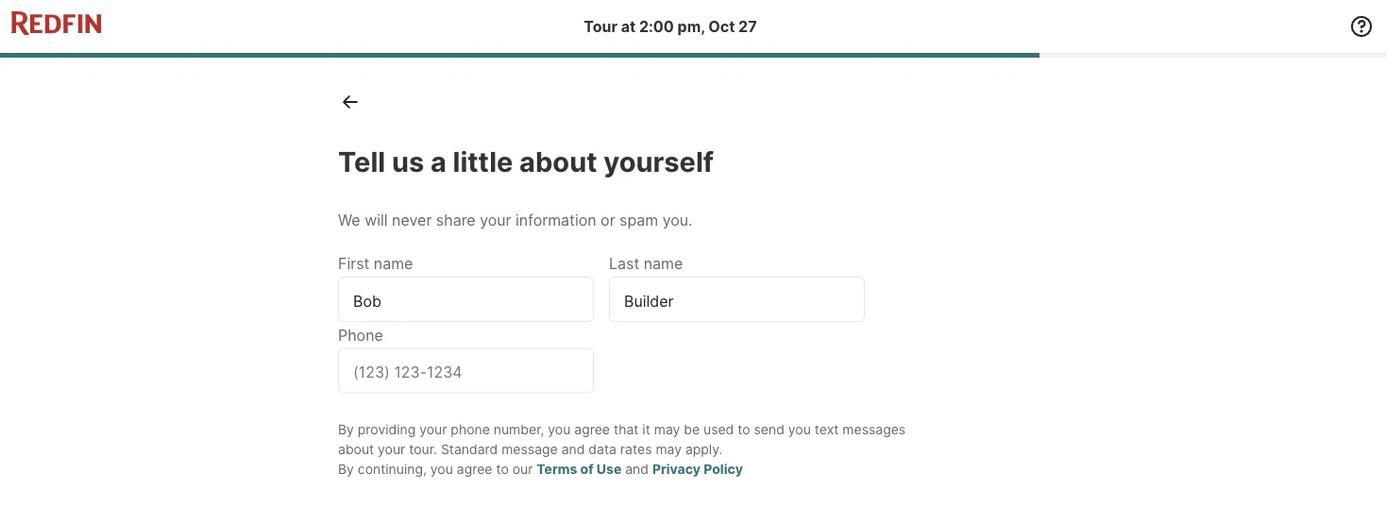 Task type: vqa. For each thing, say whether or not it's contained in the screenshot.
Terms
yes



Task type: locate. For each thing, give the bounding box(es) containing it.
message
[[502, 441, 558, 457]]

you
[[548, 421, 571, 437], [788, 421, 811, 437], [430, 461, 453, 477]]

tell us a little about yourself
[[338, 145, 714, 178]]

we
[[338, 211, 360, 229]]

about down providing
[[338, 441, 374, 457]]

1 vertical spatial by
[[338, 461, 354, 477]]

agree inside by providing your phone number, you agree that it may be used to send you text messages about your tour. standard message and data rates may apply.
[[574, 421, 610, 437]]

name right last at the left of page
[[644, 254, 683, 273]]

0 vertical spatial agree
[[574, 421, 610, 437]]

privacy policy link
[[652, 461, 743, 477]]

we will never share your information or spam you.
[[338, 211, 693, 229]]

agree
[[574, 421, 610, 437], [457, 461, 492, 477]]

1 vertical spatial to
[[496, 461, 509, 477]]

your
[[480, 211, 511, 229], [420, 421, 447, 437], [378, 441, 405, 457]]

you up the message
[[548, 421, 571, 437]]

0 horizontal spatial agree
[[457, 461, 492, 477]]

data
[[589, 441, 617, 457]]

1 name from the left
[[374, 254, 413, 273]]

to
[[738, 421, 750, 437], [496, 461, 509, 477]]

and
[[562, 441, 585, 457], [625, 461, 649, 477]]

messages
[[843, 421, 906, 437]]

by inside by providing your phone number, you agree that it may be used to send you text messages about your tour. standard message and data rates may apply.
[[338, 421, 354, 437]]

your up tour.
[[420, 421, 447, 437]]

phone
[[338, 326, 383, 344]]

0 vertical spatial to
[[738, 421, 750, 437]]

and down rates
[[625, 461, 649, 477]]

about
[[520, 145, 597, 178], [338, 441, 374, 457]]

name for last name
[[644, 254, 683, 273]]

spam
[[620, 211, 658, 229]]

0 horizontal spatial name
[[374, 254, 413, 273]]

your up the continuing,
[[378, 441, 405, 457]]

agree up data
[[574, 421, 610, 437]]

yourself
[[604, 145, 714, 178]]

0 horizontal spatial about
[[338, 441, 374, 457]]

(123) 123-1234 text field
[[353, 363, 578, 382]]

of
[[580, 461, 594, 477]]

0 vertical spatial your
[[480, 211, 511, 229]]

2 name from the left
[[644, 254, 683, 273]]

tour
[[584, 17, 618, 35]]

2 by from the top
[[338, 461, 354, 477]]

your right share
[[480, 211, 511, 229]]

rates
[[620, 441, 652, 457]]

2 horizontal spatial your
[[480, 211, 511, 229]]

oct
[[709, 17, 735, 35]]

tour at 2:00 pm, oct 27
[[584, 17, 757, 35]]

last name
[[609, 254, 683, 273]]

1 by from the top
[[338, 421, 354, 437]]

progress bar
[[0, 53, 1386, 58]]

1 horizontal spatial about
[[520, 145, 597, 178]]

to right used
[[738, 421, 750, 437]]

1 vertical spatial agree
[[457, 461, 492, 477]]

0 vertical spatial and
[[562, 441, 585, 457]]

apply.
[[686, 441, 723, 457]]

tell
[[338, 145, 385, 178]]

it
[[643, 421, 650, 437]]

0 vertical spatial may
[[654, 421, 680, 437]]

number,
[[494, 421, 544, 437]]

continuing,
[[358, 461, 427, 477]]

by left the continuing,
[[338, 461, 354, 477]]

agree down standard
[[457, 461, 492, 477]]

1 vertical spatial about
[[338, 441, 374, 457]]

1 horizontal spatial your
[[420, 421, 447, 437]]

name for first name
[[374, 254, 413, 273]]

may
[[654, 421, 680, 437], [656, 441, 682, 457]]

0 horizontal spatial and
[[562, 441, 585, 457]]

to left our
[[496, 461, 509, 477]]

1 horizontal spatial and
[[625, 461, 649, 477]]

send
[[754, 421, 785, 437]]

name
[[374, 254, 413, 273], [644, 254, 683, 273]]

by continuing, you agree to our terms of use and privacy policy
[[338, 461, 743, 477]]

and up terms of use link
[[562, 441, 585, 457]]

name right first
[[374, 254, 413, 273]]

used
[[704, 421, 734, 437]]

a
[[431, 145, 446, 178]]

1 horizontal spatial to
[[738, 421, 750, 437]]

you down tour.
[[430, 461, 453, 477]]

1 horizontal spatial name
[[644, 254, 683, 273]]

about up information
[[520, 145, 597, 178]]

be
[[684, 421, 700, 437]]

by
[[338, 421, 354, 437], [338, 461, 354, 477]]

may right it at the left bottom of page
[[654, 421, 680, 437]]

at
[[621, 17, 636, 35]]

may up 'privacy' on the bottom
[[656, 441, 682, 457]]

0 horizontal spatial your
[[378, 441, 405, 457]]

1 vertical spatial your
[[420, 421, 447, 437]]

information
[[516, 211, 596, 229]]

by left providing
[[338, 421, 354, 437]]

you left "text"
[[788, 421, 811, 437]]

tour.
[[409, 441, 437, 457]]

0 vertical spatial by
[[338, 421, 354, 437]]

27
[[739, 17, 757, 35]]

None text field
[[353, 292, 578, 310], [624, 292, 849, 310], [353, 292, 578, 310], [624, 292, 849, 310]]

1 horizontal spatial agree
[[574, 421, 610, 437]]

terms
[[537, 461, 577, 477]]



Task type: describe. For each thing, give the bounding box(es) containing it.
privacy
[[652, 461, 701, 477]]

text
[[815, 421, 839, 437]]

2:00
[[639, 17, 674, 35]]

never
[[392, 211, 432, 229]]

2 horizontal spatial you
[[788, 421, 811, 437]]

1 vertical spatial may
[[656, 441, 682, 457]]

or
[[601, 211, 615, 229]]

last
[[609, 254, 640, 273]]

will
[[365, 211, 388, 229]]

you.
[[663, 211, 693, 229]]

first
[[338, 254, 370, 273]]

0 vertical spatial about
[[520, 145, 597, 178]]

0 horizontal spatial to
[[496, 461, 509, 477]]

providing
[[358, 421, 416, 437]]

us
[[392, 145, 424, 178]]

phone
[[451, 421, 490, 437]]

use
[[597, 461, 622, 477]]

that
[[614, 421, 639, 437]]

about inside by providing your phone number, you agree that it may be used to send you text messages about your tour. standard message and data rates may apply.
[[338, 441, 374, 457]]

by providing your phone number, you agree that it may be used to send you text messages about your tour. standard message and data rates may apply.
[[338, 421, 906, 457]]

our
[[513, 461, 533, 477]]

little
[[453, 145, 513, 178]]

policy
[[704, 461, 743, 477]]

by for by continuing, you agree to our terms of use and privacy policy
[[338, 461, 354, 477]]

0 horizontal spatial you
[[430, 461, 453, 477]]

by for by providing your phone number, you agree that it may be used to send you text messages about your tour. standard message and data rates may apply.
[[338, 421, 354, 437]]

share
[[436, 211, 476, 229]]

1 horizontal spatial you
[[548, 421, 571, 437]]

terms of use link
[[537, 461, 622, 477]]

to inside by providing your phone number, you agree that it may be used to send you text messages about your tour. standard message and data rates may apply.
[[738, 421, 750, 437]]

pm,
[[678, 17, 705, 35]]

1 vertical spatial and
[[625, 461, 649, 477]]

standard
[[441, 441, 498, 457]]

first name
[[338, 254, 413, 273]]

2 vertical spatial your
[[378, 441, 405, 457]]

and inside by providing your phone number, you agree that it may be used to send you text messages about your tour. standard message and data rates may apply.
[[562, 441, 585, 457]]



